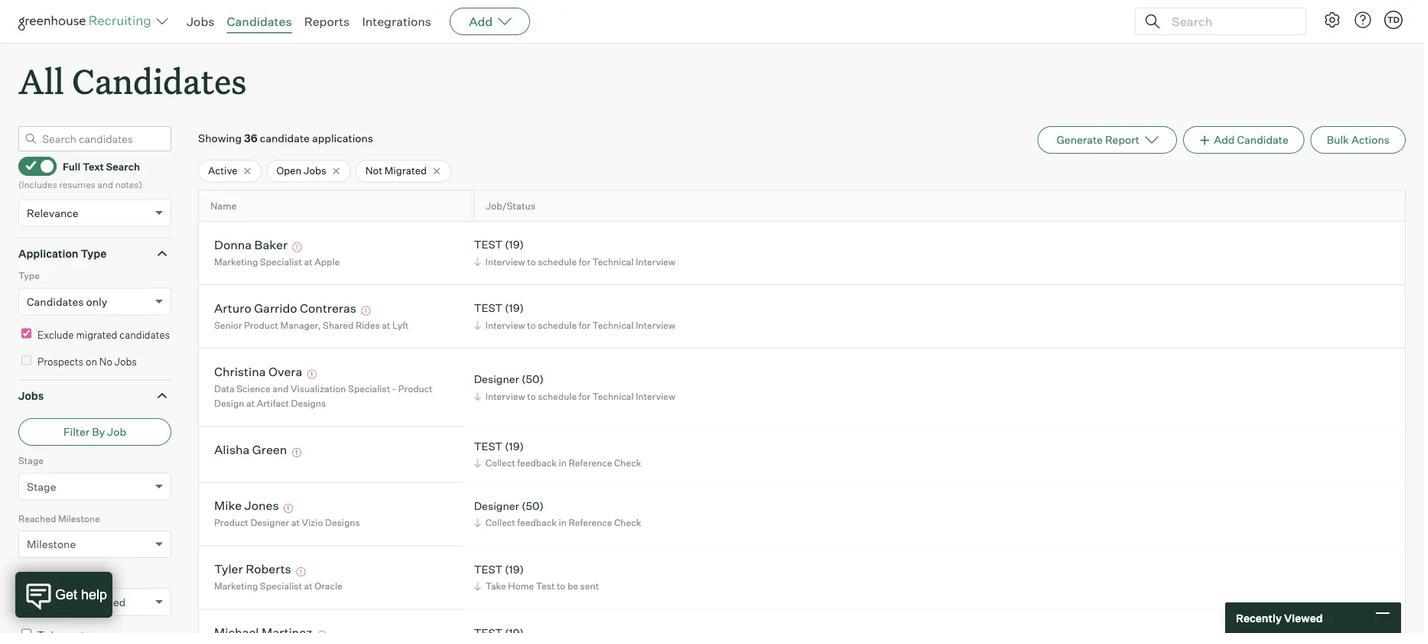 Task type: locate. For each thing, give the bounding box(es) containing it.
1 check from the top
[[614, 458, 641, 469]]

marketing down tyler
[[214, 581, 258, 592]]

1 vertical spatial add
[[1214, 133, 1235, 147]]

1 vertical spatial job post submitted
[[27, 596, 126, 609]]

add candidate link
[[1184, 126, 1305, 154]]

test
[[536, 581, 555, 592]]

technical
[[593, 256, 634, 268], [593, 320, 634, 331], [593, 391, 634, 402]]

add for add candidate
[[1214, 133, 1235, 147]]

2 technical from the top
[[593, 320, 634, 331]]

2 vertical spatial interview to schedule for technical interview link
[[472, 389, 680, 404]]

0 vertical spatial stage
[[18, 455, 44, 467]]

in for (19)
[[559, 458, 567, 469]]

2 (19) from the top
[[505, 302, 524, 315]]

2 (50) from the top
[[522, 499, 544, 513]]

filter
[[63, 426, 90, 439]]

showing 36 candidate applications
[[198, 132, 373, 145]]

senior product manager, shared rides at lyft
[[214, 320, 409, 331]]

feedback up designer (50) collect feedback in reference check
[[517, 458, 557, 469]]

schedule for donna baker
[[538, 256, 577, 268]]

0 vertical spatial for
[[579, 256, 591, 268]]

collect inside test (19) collect feedback in reference check
[[486, 458, 515, 469]]

1 test (19) interview to schedule for technical interview from the top
[[474, 238, 676, 268]]

3 schedule from the top
[[538, 391, 577, 402]]

(19) inside the 'test (19) take home test to be sent'
[[505, 563, 524, 576]]

mike jones
[[214, 498, 279, 514]]

designer inside the designer (50) interview to schedule for technical interview
[[474, 373, 519, 386]]

(50) inside the designer (50) interview to schedule for technical interview
[[522, 373, 544, 386]]

job inside button
[[107, 426, 126, 439]]

test
[[474, 238, 503, 251], [474, 302, 503, 315], [474, 440, 503, 453], [474, 563, 503, 576]]

for for arturo garrido contreras
[[579, 320, 591, 331]]

Search candidates field
[[18, 126, 171, 152]]

0 vertical spatial candidates
[[227, 14, 292, 29]]

2 vertical spatial candidates
[[27, 295, 84, 308]]

test inside the 'test (19) take home test to be sent'
[[474, 563, 503, 576]]

1 horizontal spatial add
[[1214, 133, 1235, 147]]

test (19) interview to schedule for technical interview for arturo garrido contreras
[[474, 302, 676, 331]]

test for tyler roberts
[[474, 563, 503, 576]]

technical for christina overa
[[593, 391, 634, 402]]

schedule for arturo garrido contreras
[[538, 320, 577, 331]]

2 test from the top
[[474, 302, 503, 315]]

1 vertical spatial marketing
[[214, 581, 258, 592]]

0 vertical spatial marketing
[[214, 256, 258, 268]]

2 in from the top
[[559, 517, 567, 529]]

product right -
[[398, 383, 433, 395]]

1 vertical spatial (50)
[[522, 499, 544, 513]]

donna baker has been in technical interview for more than 14 days image
[[290, 243, 304, 252]]

0 vertical spatial technical
[[593, 256, 634, 268]]

2 for from the top
[[579, 320, 591, 331]]

0 vertical spatial and
[[97, 179, 113, 190]]

at down science
[[246, 398, 255, 409]]

specialist for tyler roberts
[[260, 581, 302, 592]]

not migrated
[[365, 165, 427, 177]]

for inside the designer (50) interview to schedule for technical interview
[[579, 391, 591, 402]]

interview to schedule for technical interview link
[[472, 255, 680, 269], [472, 318, 680, 333], [472, 389, 680, 404]]

check inside designer (50) collect feedback in reference check
[[614, 517, 641, 529]]

type down application
[[18, 270, 40, 282]]

2 vertical spatial for
[[579, 391, 591, 402]]

oracle
[[315, 581, 343, 592]]

0 vertical spatial check
[[614, 458, 641, 469]]

3 for from the top
[[579, 391, 591, 402]]

(19) for donna baker
[[505, 238, 524, 251]]

1 (19) from the top
[[505, 238, 524, 251]]

check inside test (19) collect feedback in reference check
[[614, 458, 641, 469]]

jobs left candidates link
[[187, 14, 215, 29]]

at down 'donna baker has been in technical interview for more than 14 days' image
[[304, 256, 313, 268]]

all
[[18, 58, 64, 103]]

2 collect feedback in reference check link from the top
[[472, 516, 645, 530]]

in inside designer (50) collect feedback in reference check
[[559, 517, 567, 529]]

0 vertical spatial job
[[107, 426, 126, 439]]

mike jones has been in reference check for more than 10 days image
[[282, 504, 295, 514]]

collect up take
[[486, 517, 515, 529]]

collect feedback in reference check link
[[472, 456, 645, 471], [472, 516, 645, 530]]

1 collect from the top
[[486, 458, 515, 469]]

1 vertical spatial check
[[614, 517, 641, 529]]

0 vertical spatial product
[[244, 320, 278, 331]]

1 vertical spatial interview to schedule for technical interview link
[[472, 318, 680, 333]]

generate report
[[1057, 133, 1140, 147]]

1 vertical spatial candidates
[[72, 58, 247, 103]]

1 vertical spatial designer
[[474, 499, 519, 513]]

2 feedback from the top
[[517, 517, 557, 529]]

baker
[[254, 237, 288, 252]]

interview to schedule for technical interview link for christina overa
[[472, 389, 680, 404]]

2 test (19) interview to schedule for technical interview from the top
[[474, 302, 676, 331]]

filter by job
[[63, 426, 126, 439]]

1 vertical spatial specialist
[[348, 383, 390, 395]]

td button
[[1385, 11, 1403, 29]]

1 vertical spatial submitted
[[73, 596, 126, 609]]

0 vertical spatial (50)
[[522, 373, 544, 386]]

feedback inside test (19) collect feedback in reference check
[[517, 458, 557, 469]]

1 vertical spatial type
[[18, 270, 40, 282]]

specialist left -
[[348, 383, 390, 395]]

relevance
[[27, 206, 79, 220]]

1 vertical spatial collect
[[486, 517, 515, 529]]

2 interview to schedule for technical interview link from the top
[[472, 318, 680, 333]]

specialist down baker
[[260, 256, 302, 268]]

1 vertical spatial technical
[[593, 320, 634, 331]]

and down "text"
[[97, 179, 113, 190]]

to inside the 'test (19) take home test to be sent'
[[557, 581, 566, 592]]

0 vertical spatial feedback
[[517, 458, 557, 469]]

active
[[208, 165, 238, 177]]

post down reached milestone element
[[48, 596, 70, 609]]

collect feedback in reference check link up designer (50) collect feedback in reference check
[[472, 456, 645, 471]]

rides
[[356, 320, 380, 331]]

add
[[469, 14, 493, 29], [1214, 133, 1235, 147]]

0 vertical spatial schedule
[[538, 256, 577, 268]]

candidates up exclude at left
[[27, 295, 84, 308]]

3 interview to schedule for technical interview link from the top
[[472, 389, 680, 404]]

specialist
[[260, 256, 302, 268], [348, 383, 390, 395], [260, 581, 302, 592]]

milestone down stage element
[[58, 513, 100, 525]]

stage element
[[18, 454, 171, 512]]

1 test from the top
[[474, 238, 503, 251]]

3 technical from the top
[[593, 391, 634, 402]]

1 horizontal spatial type
[[81, 247, 107, 260]]

2 vertical spatial job
[[27, 596, 46, 609]]

1 for from the top
[[579, 256, 591, 268]]

marketing specialist at oracle
[[214, 581, 343, 592]]

migrated
[[76, 329, 117, 341]]

to for arturo garrido contreras
[[527, 320, 536, 331]]

marketing
[[214, 256, 258, 268], [214, 581, 258, 592]]

to up test (19) collect feedback in reference check
[[527, 391, 536, 402]]

for for donna baker
[[579, 256, 591, 268]]

1 horizontal spatial and
[[273, 383, 289, 395]]

candidates down jobs link
[[72, 58, 247, 103]]

0 vertical spatial reference
[[569, 458, 612, 469]]

collect feedback in reference check link up the 'test (19) take home test to be sent'
[[472, 516, 645, 530]]

feedback
[[517, 458, 557, 469], [517, 517, 557, 529]]

test (19) collect feedback in reference check
[[474, 440, 641, 469]]

bulk actions link
[[1311, 126, 1406, 154]]

designs
[[291, 398, 326, 409], [325, 517, 360, 529]]

1 collect feedback in reference check link from the top
[[472, 456, 645, 471]]

0 vertical spatial specialist
[[260, 256, 302, 268]]

To be sent checkbox
[[21, 629, 31, 633]]

design
[[214, 398, 244, 409]]

0 horizontal spatial type
[[18, 270, 40, 282]]

1 vertical spatial collect feedback in reference check link
[[472, 516, 645, 530]]

0 vertical spatial post
[[37, 571, 56, 582]]

designs down visualization
[[291, 398, 326, 409]]

recently viewed
[[1236, 611, 1323, 625]]

candidates link
[[227, 14, 292, 29]]

job post submitted
[[18, 571, 103, 582], [27, 596, 126, 609]]

(19)
[[505, 238, 524, 251], [505, 302, 524, 315], [505, 440, 524, 453], [505, 563, 524, 576]]

collect for designer
[[486, 517, 515, 529]]

4 (19) from the top
[[505, 563, 524, 576]]

1 reference from the top
[[569, 458, 612, 469]]

1 interview to schedule for technical interview link from the top
[[472, 255, 680, 269]]

to left be
[[557, 581, 566, 592]]

in for (50)
[[559, 517, 567, 529]]

designs right vizio
[[325, 517, 360, 529]]

0 horizontal spatial add
[[469, 14, 493, 29]]

marketing down donna
[[214, 256, 258, 268]]

to up the designer (50) interview to schedule for technical interview
[[527, 320, 536, 331]]

2 check from the top
[[614, 517, 641, 529]]

tyler roberts has been in take home test for more than 7 days image
[[294, 568, 308, 577]]

1 schedule from the top
[[538, 256, 577, 268]]

1 vertical spatial product
[[398, 383, 433, 395]]

collect inside designer (50) collect feedback in reference check
[[486, 517, 515, 529]]

alisha green has been in reference check for more than 10 days image
[[290, 448, 304, 458]]

technical inside the designer (50) interview to schedule for technical interview
[[593, 391, 634, 402]]

candidates
[[120, 329, 170, 341]]

check for (19)
[[614, 458, 641, 469]]

generate report button
[[1038, 126, 1177, 154]]

designer inside designer (50) collect feedback in reference check
[[474, 499, 519, 513]]

1 vertical spatial reference
[[569, 517, 612, 529]]

and up artifact
[[273, 383, 289, 395]]

schedule inside the designer (50) interview to schedule for technical interview
[[538, 391, 577, 402]]

add for add
[[469, 14, 493, 29]]

collect up designer (50) collect feedback in reference check
[[486, 458, 515, 469]]

2 collect from the top
[[486, 517, 515, 529]]

reference inside designer (50) collect feedback in reference check
[[569, 517, 612, 529]]

candidates inside type element
[[27, 295, 84, 308]]

job post submitted down reached milestone element
[[18, 571, 103, 582]]

in up designer (50) collect feedback in reference check
[[559, 458, 567, 469]]

Search text field
[[1168, 10, 1292, 33]]

0 vertical spatial in
[[559, 458, 567, 469]]

milestone down reached milestone
[[27, 538, 76, 551]]

1 vertical spatial and
[[273, 383, 289, 395]]

to down job/status
[[527, 256, 536, 268]]

at down tyler roberts has been in take home test for more than 7 days icon
[[304, 581, 313, 592]]

reference for (19)
[[569, 458, 612, 469]]

candidate reports are now available! apply filters and select "view in app" element
[[1038, 126, 1177, 154]]

1 technical from the top
[[593, 256, 634, 268]]

td button
[[1382, 8, 1406, 32]]

(50) for overa
[[522, 373, 544, 386]]

donna
[[214, 237, 252, 252]]

in inside test (19) collect feedback in reference check
[[559, 458, 567, 469]]

2 vertical spatial specialist
[[260, 581, 302, 592]]

0 vertical spatial interview to schedule for technical interview link
[[472, 255, 680, 269]]

roberts
[[246, 562, 291, 577]]

2 vertical spatial technical
[[593, 391, 634, 402]]

interview
[[486, 256, 525, 268], [636, 256, 676, 268], [486, 320, 525, 331], [636, 320, 676, 331], [486, 391, 525, 402], [636, 391, 676, 402]]

for for christina overa
[[579, 391, 591, 402]]

feedback for test (19)
[[517, 458, 557, 469]]

reference up sent
[[569, 517, 612, 529]]

2 vertical spatial schedule
[[538, 391, 577, 402]]

and inside data science and visualization specialist - product design at artifact designs
[[273, 383, 289, 395]]

search
[[106, 160, 140, 172]]

add candidate
[[1214, 133, 1289, 147]]

0 vertical spatial collect feedback in reference check link
[[472, 456, 645, 471]]

3 test from the top
[[474, 440, 503, 453]]

0 horizontal spatial and
[[97, 179, 113, 190]]

feedback up the 'test (19) take home test to be sent'
[[517, 517, 557, 529]]

all candidates
[[18, 58, 247, 103]]

notes)
[[115, 179, 142, 190]]

designer for mike jones
[[474, 499, 519, 513]]

1 vertical spatial feedback
[[517, 517, 557, 529]]

to inside the designer (50) interview to schedule for technical interview
[[527, 391, 536, 402]]

1 (50) from the top
[[522, 373, 544, 386]]

4 test from the top
[[474, 563, 503, 576]]

submitted
[[58, 571, 103, 582], [73, 596, 126, 609]]

full
[[63, 160, 80, 172]]

add inside popup button
[[469, 14, 493, 29]]

product inside data science and visualization specialist - product design at artifact designs
[[398, 383, 433, 395]]

3 (19) from the top
[[505, 440, 524, 453]]

test for donna baker
[[474, 238, 503, 251]]

Exclude migrated candidates checkbox
[[21, 329, 31, 339]]

christina
[[214, 364, 266, 379]]

0 vertical spatial add
[[469, 14, 493, 29]]

application type
[[18, 247, 107, 260]]

contreras
[[300, 300, 357, 316]]

collect feedback in reference check link for (19)
[[472, 456, 645, 471]]

0 vertical spatial collect
[[486, 458, 515, 469]]

0 vertical spatial designs
[[291, 398, 326, 409]]

exclude migrated candidates
[[37, 329, 170, 341]]

1 feedback from the top
[[517, 458, 557, 469]]

1 marketing from the top
[[214, 256, 258, 268]]

reference up designer (50) collect feedback in reference check
[[569, 458, 612, 469]]

job post submitted up "to be sent" checkbox
[[27, 596, 126, 609]]

-
[[392, 383, 396, 395]]

to
[[527, 256, 536, 268], [527, 320, 536, 331], [527, 391, 536, 402], [557, 581, 566, 592]]

1 in from the top
[[559, 458, 567, 469]]

1 vertical spatial for
[[579, 320, 591, 331]]

0 vertical spatial type
[[81, 247, 107, 260]]

product down mike
[[214, 517, 248, 529]]

christina overa link
[[214, 364, 302, 382]]

post down reached
[[37, 571, 56, 582]]

2 marketing from the top
[[214, 581, 258, 592]]

feedback inside designer (50) collect feedback in reference check
[[517, 517, 557, 529]]

specialist down roberts
[[260, 581, 302, 592]]

candidate
[[1237, 133, 1289, 147]]

post
[[37, 571, 56, 582], [48, 596, 70, 609]]

science
[[237, 383, 271, 395]]

candidates right jobs link
[[227, 14, 292, 29]]

reference inside test (19) collect feedback in reference check
[[569, 458, 612, 469]]

1 vertical spatial in
[[559, 517, 567, 529]]

(50) inside designer (50) collect feedback in reference check
[[522, 499, 544, 513]]

0 vertical spatial designer
[[474, 373, 519, 386]]

2 reference from the top
[[569, 517, 612, 529]]

0 vertical spatial test (19) interview to schedule for technical interview
[[474, 238, 676, 268]]

check
[[614, 458, 641, 469], [614, 517, 641, 529]]

in
[[559, 458, 567, 469], [559, 517, 567, 529]]

product down the garrido
[[244, 320, 278, 331]]

2 schedule from the top
[[538, 320, 577, 331]]

jobs link
[[187, 14, 215, 29]]

(includes
[[18, 179, 57, 190]]

arturo
[[214, 300, 251, 316]]

at down "mike jones has been in reference check for more than 10 days" icon
[[291, 517, 300, 529]]

type up type element
[[81, 247, 107, 260]]

test inside test (19) collect feedback in reference check
[[474, 440, 503, 453]]

1 vertical spatial test (19) interview to schedule for technical interview
[[474, 302, 676, 331]]

(19) for arturo garrido contreras
[[505, 302, 524, 315]]

1 vertical spatial schedule
[[538, 320, 577, 331]]

in up the 'test (19) take home test to be sent'
[[559, 517, 567, 529]]



Task type: describe. For each thing, give the bounding box(es) containing it.
no
[[99, 356, 112, 368]]

at left 'lyft'
[[382, 320, 390, 331]]

marketing for donna
[[214, 256, 258, 268]]

checkmark image
[[25, 160, 37, 171]]

prospects
[[37, 356, 83, 368]]

designer for christina overa
[[474, 373, 519, 386]]

manager,
[[280, 320, 321, 331]]

alisha green
[[214, 442, 287, 458]]

configure image
[[1324, 11, 1342, 29]]

tyler roberts link
[[214, 562, 291, 579]]

jobs down prospects on no jobs checkbox
[[18, 389, 44, 403]]

vizio
[[302, 517, 323, 529]]

alisha
[[214, 442, 250, 458]]

product designer at vizio designs
[[214, 517, 360, 529]]

tyler roberts
[[214, 562, 291, 577]]

2 vertical spatial designer
[[250, 517, 289, 529]]

by
[[92, 426, 105, 439]]

report
[[1105, 133, 1140, 147]]

check for (50)
[[614, 517, 641, 529]]

add button
[[450, 8, 530, 35]]

(19) inside test (19) collect feedback in reference check
[[505, 440, 524, 453]]

viewed
[[1285, 611, 1323, 625]]

arturo garrido contreras
[[214, 300, 357, 316]]

type element
[[18, 269, 171, 326]]

collect feedback in reference check link for (50)
[[472, 516, 645, 530]]

mike
[[214, 498, 242, 514]]

alisha green link
[[214, 442, 287, 460]]

reached
[[18, 513, 56, 525]]

1 vertical spatial stage
[[27, 480, 56, 494]]

garrido
[[254, 300, 297, 316]]

data
[[214, 383, 235, 395]]

technical for arturo garrido contreras
[[593, 320, 634, 331]]

sent
[[580, 581, 599, 592]]

candidates for candidates
[[227, 14, 292, 29]]

shared
[[323, 320, 354, 331]]

bulk actions
[[1327, 133, 1390, 147]]

at for jones
[[291, 517, 300, 529]]

technical for donna baker
[[593, 256, 634, 268]]

marketing for tyler
[[214, 581, 258, 592]]

candidates for candidates only
[[27, 295, 84, 308]]

take
[[486, 581, 506, 592]]

reached milestone element
[[18, 512, 171, 569]]

generate
[[1057, 133, 1103, 147]]

0 vertical spatial milestone
[[58, 513, 100, 525]]

full text search (includes resumes and notes)
[[18, 160, 142, 190]]

1 vertical spatial post
[[48, 596, 70, 609]]

reports
[[304, 14, 350, 29]]

take home test to be sent link
[[472, 579, 603, 594]]

greenhouse recruiting image
[[18, 12, 156, 31]]

senior
[[214, 320, 242, 331]]

open jobs
[[277, 165, 326, 177]]

christina overa has been in technical interview for more than 14 days image
[[305, 370, 319, 379]]

36
[[244, 132, 258, 145]]

Prospects on No Jobs checkbox
[[21, 356, 31, 365]]

filter by job button
[[18, 419, 171, 446]]

candidate
[[260, 132, 310, 145]]

test for arturo garrido contreras
[[474, 302, 503, 315]]

arturo garrido contreras link
[[214, 300, 357, 318]]

collect for test
[[486, 458, 515, 469]]

designer (50) interview to schedule for technical interview
[[474, 373, 676, 402]]

data science and visualization specialist - product design at artifact designs
[[214, 383, 433, 409]]

reference for (50)
[[569, 517, 612, 529]]

designs inside data science and visualization specialist - product design at artifact designs
[[291, 398, 326, 409]]

resumes
[[59, 179, 95, 190]]

at for roberts
[[304, 581, 313, 592]]

job/status
[[486, 200, 536, 212]]

to for donna baker
[[527, 256, 536, 268]]

visualization
[[291, 383, 346, 395]]

application
[[18, 247, 78, 260]]

specialist for donna baker
[[260, 256, 302, 268]]

integrations link
[[362, 14, 432, 29]]

home
[[508, 581, 534, 592]]

arturo garrido contreras has been in technical interview for more than 14 days image
[[359, 307, 373, 316]]

relevance option
[[27, 206, 79, 220]]

reports link
[[304, 14, 350, 29]]

2 vertical spatial product
[[214, 517, 248, 529]]

interview to schedule for technical interview link for arturo garrido contreras
[[472, 318, 680, 333]]

bulk
[[1327, 133, 1350, 147]]

schedule for christina overa
[[538, 391, 577, 402]]

and inside full text search (includes resumes and notes)
[[97, 179, 113, 190]]

be
[[568, 581, 578, 592]]

overa
[[269, 364, 302, 379]]

specialist inside data science and visualization specialist - product design at artifact designs
[[348, 383, 390, 395]]

0 vertical spatial job post submitted
[[18, 571, 103, 582]]

to for christina overa
[[527, 391, 536, 402]]

lyft
[[392, 320, 409, 331]]

michael martinez has been in application review for more than 5 days image
[[315, 631, 329, 633]]

not
[[365, 165, 383, 177]]

jobs right open
[[304, 165, 326, 177]]

jones
[[244, 498, 279, 514]]

job post submitted element
[[18, 569, 171, 627]]

test (19) interview to schedule for technical interview for donna baker
[[474, 238, 676, 268]]

showing
[[198, 132, 242, 145]]

candidates only option
[[27, 295, 107, 308]]

mike jones link
[[214, 498, 279, 516]]

candidates only
[[27, 295, 107, 308]]

apple
[[315, 256, 340, 268]]

(19) for tyler roberts
[[505, 563, 524, 576]]

open
[[277, 165, 302, 177]]

0 vertical spatial submitted
[[58, 571, 103, 582]]

text
[[83, 160, 104, 172]]

actions
[[1352, 133, 1390, 147]]

at for baker
[[304, 256, 313, 268]]

td
[[1388, 15, 1400, 25]]

1 vertical spatial designs
[[325, 517, 360, 529]]

donna baker
[[214, 237, 288, 252]]

1 vertical spatial milestone
[[27, 538, 76, 551]]

feedback for designer (50)
[[517, 517, 557, 529]]

marketing specialist at apple
[[214, 256, 340, 268]]

prospects on no jobs
[[37, 356, 137, 368]]

christina overa
[[214, 364, 302, 379]]

applications
[[312, 132, 373, 145]]

recently
[[1236, 611, 1282, 625]]

jobs right no
[[115, 356, 137, 368]]

reached milestone
[[18, 513, 100, 525]]

1 vertical spatial job
[[18, 571, 35, 582]]

(50) for jones
[[522, 499, 544, 513]]

tyler
[[214, 562, 243, 577]]

exclude
[[37, 329, 74, 341]]

only
[[86, 295, 107, 308]]

at inside data science and visualization specialist - product design at artifact designs
[[246, 398, 255, 409]]

interview to schedule for technical interview link for donna baker
[[472, 255, 680, 269]]

artifact
[[257, 398, 289, 409]]

integrations
[[362, 14, 432, 29]]

green
[[252, 442, 287, 458]]

designer (50) collect feedback in reference check
[[474, 499, 641, 529]]



Task type: vqa. For each thing, say whether or not it's contained in the screenshot.
Jobs link
yes



